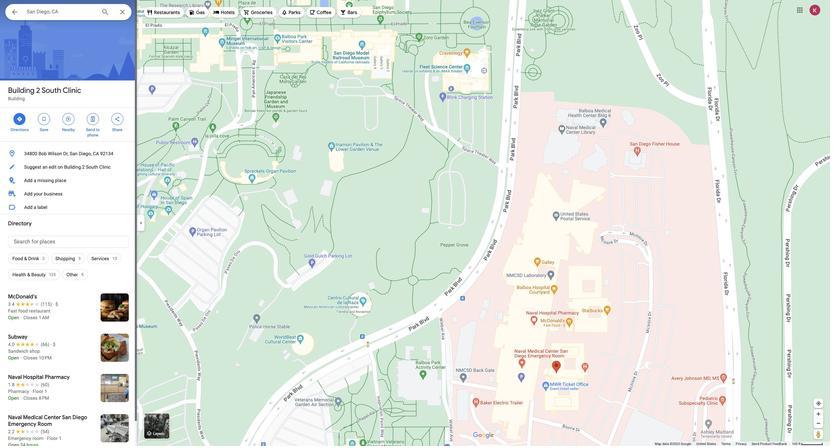 Task type: vqa. For each thing, say whether or not it's contained in the screenshot.
the Show Your Location icon
yes



Task type: locate. For each thing, give the bounding box(es) containing it.
1 vertical spatial building
[[8, 96, 25, 101]]

subway
[[8, 334, 28, 341]]

open down sandwich
[[8, 355, 19, 361]]

1 horizontal spatial 2
[[42, 256, 45, 261]]

0 vertical spatial south
[[42, 86, 61, 95]]

map
[[655, 442, 662, 446]]

$ right (66)
[[53, 342, 55, 347]]

2 closes from the top
[[23, 355, 38, 361]]

pharmacy up the (60) at the bottom left of the page
[[45, 374, 70, 381]]

2 vertical spatial building
[[64, 164, 81, 170]]

add for add your business
[[24, 191, 33, 197]]

0 vertical spatial clinic
[[63, 86, 81, 95]]

0 vertical spatial closes
[[23, 315, 38, 320]]

bob
[[39, 151, 47, 156]]

& right "health"
[[27, 272, 30, 277]]

1 horizontal spatial south
[[86, 164, 98, 170]]

closes inside the sandwich shop open ⋅ closes 10 pm
[[23, 355, 38, 361]]

3 add from the top
[[24, 205, 33, 210]]

100 ft button
[[792, 442, 823, 446]]

· left price: inexpensive image
[[53, 302, 54, 307]]

sandwich shop open ⋅ closes 10 pm
[[8, 349, 52, 361]]

3 open from the top
[[8, 396, 19, 401]]

send inside button
[[752, 442, 759, 446]]

 button
[[5, 4, 24, 21]]

1 down the (60) at the bottom left of the page
[[44, 389, 47, 394]]

food
[[12, 256, 23, 261]]

2 horizontal spatial 2
[[82, 164, 85, 170]]

add left label
[[24, 205, 33, 210]]

building 2 south clinic main content
[[0, 0, 137, 446]]

1 vertical spatial pharmacy
[[8, 389, 29, 394]]

1 vertical spatial &
[[27, 272, 30, 277]]

$ right (115)
[[55, 302, 58, 307]]

naval hospital pharmacy
[[8, 374, 70, 381]]

open inside the sandwich shop open ⋅ closes 10 pm
[[8, 355, 19, 361]]

suggest an edit on building 2 south clinic
[[24, 164, 111, 170]]

hotels
[[221, 9, 235, 15]]

send up phone
[[86, 127, 95, 132]]

send for send to phone
[[86, 127, 95, 132]]

privacy
[[736, 442, 747, 446]]

a left missing
[[34, 178, 36, 183]]

add your business
[[24, 191, 63, 197]]

3 closes from the top
[[23, 396, 38, 401]]

a inside button
[[34, 205, 36, 210]]

1 vertical spatial send
[[752, 442, 759, 446]]

0 vertical spatial 1
[[44, 389, 47, 394]]

· down 1.8 stars 60 reviews "image"
[[30, 389, 31, 394]]

2 vertical spatial ⋅
[[20, 396, 22, 401]]

None text field
[[8, 236, 129, 248]]

0 vertical spatial naval
[[8, 374, 22, 381]]

2 inside button
[[82, 164, 85, 170]]

2 add from the top
[[24, 191, 33, 197]]

open
[[8, 315, 19, 320], [8, 355, 19, 361], [8, 396, 19, 401]]

0 vertical spatial &
[[24, 256, 27, 261]]

open down 1.8
[[8, 396, 19, 401]]


[[114, 115, 120, 123]]

1 vertical spatial closes
[[23, 355, 38, 361]]

add left your
[[24, 191, 33, 197]]

a
[[34, 178, 36, 183], [34, 205, 36, 210]]

4.0
[[8, 342, 15, 347]]

add a missing place
[[24, 178, 66, 183]]

united
[[697, 442, 706, 446]]

1 a from the top
[[34, 178, 36, 183]]

0 vertical spatial 2
[[36, 86, 40, 95]]

0 vertical spatial san
[[70, 151, 78, 156]]

0 horizontal spatial clinic
[[63, 86, 81, 95]]

1
[[44, 389, 47, 394], [59, 436, 61, 441]]

a inside button
[[34, 178, 36, 183]]


[[65, 115, 71, 123]]

emergency room · floor 1
[[8, 436, 61, 441]]

5
[[81, 272, 84, 277]]

1 horizontal spatial 1
[[59, 436, 61, 441]]

san left diego
[[62, 414, 71, 421]]

2 ⋅ from the top
[[20, 355, 22, 361]]

clinic down 92134 at the left of the page
[[99, 164, 111, 170]]

1 vertical spatial ⋅
[[20, 355, 22, 361]]

· inside pharmacy · floor 1 open ⋅ closes 8 pm
[[30, 389, 31, 394]]

health
[[12, 272, 26, 277]]

· $ right (66)
[[50, 342, 55, 347]]

add down suggest
[[24, 178, 33, 183]]

0 vertical spatial ⋅
[[20, 315, 22, 320]]

closes inside fast food restaurant open ⋅ closes 1 am
[[23, 315, 38, 320]]

0 vertical spatial $
[[55, 302, 58, 307]]

100
[[792, 442, 798, 446]]

label
[[37, 205, 47, 210]]

&
[[24, 256, 27, 261], [27, 272, 30, 277]]

2 a from the top
[[34, 205, 36, 210]]

1 vertical spatial 2
[[82, 164, 85, 170]]

2 vertical spatial closes
[[23, 396, 38, 401]]

1 horizontal spatial send
[[752, 442, 759, 446]]

1 horizontal spatial floor
[[47, 436, 58, 441]]

building 2 south clinic building
[[8, 86, 81, 101]]

a left label
[[34, 205, 36, 210]]

pharmacy · floor 1 open ⋅ closes 8 pm
[[8, 389, 49, 401]]

None field
[[27, 8, 96, 16]]

100 ft
[[792, 442, 801, 446]]

directions
[[11, 127, 29, 132]]

2.2 stars 54 reviews image
[[8, 428, 49, 435]]

0 vertical spatial · $
[[53, 302, 58, 307]]

show your location image
[[816, 401, 822, 407]]

1 am
[[39, 315, 49, 320]]

1 inside pharmacy · floor 1 open ⋅ closes 8 pm
[[44, 389, 47, 394]]

1 vertical spatial clinic
[[99, 164, 111, 170]]

send to phone
[[86, 127, 100, 138]]

shopping
[[55, 256, 75, 261]]

ca
[[93, 151, 99, 156]]

data
[[662, 442, 669, 446]]

34800
[[24, 151, 37, 156]]

footer containing map data ©2023 google
[[655, 442, 792, 446]]

open down fast
[[8, 315, 19, 320]]

0 vertical spatial a
[[34, 178, 36, 183]]

your
[[34, 191, 43, 197]]

an
[[42, 164, 48, 170]]

building inside button
[[64, 164, 81, 170]]

0 horizontal spatial &
[[24, 256, 27, 261]]

closes down shop
[[23, 355, 38, 361]]

south inside building 2 south clinic building
[[42, 86, 61, 95]]

send
[[86, 127, 95, 132], [752, 442, 759, 446]]

food & drink 2
[[12, 256, 45, 261]]

1 ⋅ from the top
[[20, 315, 22, 320]]

0 horizontal spatial 2
[[36, 86, 40, 95]]

0 horizontal spatial send
[[86, 127, 95, 132]]

naval inside naval medical center san diego emergency room
[[8, 414, 22, 421]]

1 vertical spatial add
[[24, 191, 33, 197]]

1 down naval medical center san diego emergency room
[[59, 436, 61, 441]]

$ for subway
[[53, 342, 55, 347]]

directory
[[8, 220, 32, 227]]

1 horizontal spatial pharmacy
[[45, 374, 70, 381]]

2 naval from the top
[[8, 414, 22, 421]]

1.8 stars 60 reviews image
[[8, 381, 49, 388]]

emergency down 2.2
[[8, 436, 31, 441]]

1 naval from the top
[[8, 374, 22, 381]]

send inside the "send to phone"
[[86, 127, 95, 132]]

send product feedback
[[752, 442, 787, 446]]

4.0 stars 66 reviews image
[[8, 341, 49, 348]]

actions for building 2 south clinic region
[[0, 108, 137, 141]]

pharmacy inside pharmacy · floor 1 open ⋅ closes 8 pm
[[8, 389, 29, 394]]

0 vertical spatial add
[[24, 178, 33, 183]]

room
[[32, 436, 43, 441]]

·
[[53, 302, 54, 307], [50, 342, 52, 347], [30, 389, 31, 394], [45, 436, 46, 441]]

0 horizontal spatial south
[[42, 86, 61, 95]]

services 13
[[91, 256, 117, 261]]

1 add from the top
[[24, 178, 33, 183]]

(115)
[[41, 302, 52, 307]]

fast food restaurant open ⋅ closes 1 am
[[8, 308, 50, 320]]

floor up 8 pm
[[33, 389, 43, 394]]

0 vertical spatial open
[[8, 315, 19, 320]]

0 horizontal spatial 1
[[44, 389, 47, 394]]

1 open from the top
[[8, 315, 19, 320]]

groceries button
[[241, 4, 277, 20]]

0 vertical spatial send
[[86, 127, 95, 132]]

nearby
[[62, 127, 75, 132]]

south down ca
[[86, 164, 98, 170]]

1 vertical spatial a
[[34, 205, 36, 210]]

health & beauty 125
[[12, 272, 56, 277]]

2 vertical spatial open
[[8, 396, 19, 401]]

closes
[[23, 315, 38, 320], [23, 355, 38, 361], [23, 396, 38, 401]]

shopping 3
[[55, 256, 81, 261]]

footer
[[655, 442, 792, 446]]

naval medical center san diego emergency room
[[8, 414, 87, 428]]

1 vertical spatial open
[[8, 355, 19, 361]]

⋅ down 1.8 stars 60 reviews "image"
[[20, 396, 22, 401]]

· down the (54)
[[45, 436, 46, 441]]

naval up 2.2
[[8, 414, 22, 421]]

1 vertical spatial · $
[[50, 342, 55, 347]]

2 vertical spatial 2
[[42, 256, 45, 261]]

naval for naval medical center san diego emergency room
[[8, 414, 22, 421]]

1 emergency from the top
[[8, 421, 36, 428]]

2.2
[[8, 429, 15, 434]]

send left product
[[752, 442, 759, 446]]

1 vertical spatial emergency
[[8, 436, 31, 441]]

closes left 8 pm
[[23, 396, 38, 401]]

pharmacy down 1.8
[[8, 389, 29, 394]]

san right dr,
[[70, 151, 78, 156]]

building for suggest
[[64, 164, 81, 170]]

building
[[8, 86, 34, 95], [8, 96, 25, 101], [64, 164, 81, 170]]

floor down the (54)
[[47, 436, 58, 441]]

0 vertical spatial floor
[[33, 389, 43, 394]]

1 closes from the top
[[23, 315, 38, 320]]

0 vertical spatial emergency
[[8, 421, 36, 428]]

1 vertical spatial south
[[86, 164, 98, 170]]

2 open from the top
[[8, 355, 19, 361]]

add a label
[[24, 205, 47, 210]]

1 vertical spatial naval
[[8, 414, 22, 421]]

hospital
[[23, 374, 43, 381]]

& right food
[[24, 256, 27, 261]]

3 ⋅ from the top
[[20, 396, 22, 401]]

· $ right (115)
[[53, 302, 58, 307]]

south up 
[[42, 86, 61, 95]]

emergency up 2.2 stars 54 reviews image
[[8, 421, 36, 428]]

2 vertical spatial add
[[24, 205, 33, 210]]

⋅ inside fast food restaurant open ⋅ closes 1 am
[[20, 315, 22, 320]]

restaurants
[[154, 9, 180, 15]]

3.4 stars 115 reviews image
[[8, 301, 52, 308]]

1 vertical spatial $
[[53, 342, 55, 347]]

feedback
[[773, 442, 787, 446]]


[[17, 115, 23, 123]]

(54)
[[41, 429, 49, 434]]

groceries
[[251, 9, 273, 15]]

show street view coverage image
[[814, 429, 824, 440]]

none field inside san diego, ca field
[[27, 8, 96, 16]]

1 horizontal spatial clinic
[[99, 164, 111, 170]]

map data ©2023 google
[[655, 442, 692, 446]]

san inside naval medical center san diego emergency room
[[62, 414, 71, 421]]

collapse side panel image
[[137, 219, 145, 227]]

0 horizontal spatial floor
[[33, 389, 43, 394]]

⋅ down sandwich
[[20, 355, 22, 361]]

· left price: inexpensive icon
[[50, 342, 52, 347]]

footer inside google maps element
[[655, 442, 792, 446]]

add inside button
[[24, 205, 33, 210]]

clinic up 
[[63, 86, 81, 95]]

naval up 1.8
[[8, 374, 22, 381]]

3
[[78, 256, 81, 261]]

0 horizontal spatial pharmacy
[[8, 389, 29, 394]]

price: inexpensive image
[[53, 342, 55, 347]]

1 horizontal spatial &
[[27, 272, 30, 277]]

closes down food
[[23, 315, 38, 320]]

price: inexpensive image
[[55, 302, 58, 307]]

1 vertical spatial san
[[62, 414, 71, 421]]

⋅ down food
[[20, 315, 22, 320]]

add inside button
[[24, 178, 33, 183]]

ft
[[799, 442, 801, 446]]

product
[[760, 442, 772, 446]]

 search field
[[5, 4, 132, 21]]

zoom in image
[[816, 412, 821, 417]]



Task type: describe. For each thing, give the bounding box(es) containing it.
none text field inside building 2 south clinic main content
[[8, 236, 129, 248]]

other 5
[[67, 272, 84, 277]]

coffee button
[[307, 4, 336, 20]]

open inside fast food restaurant open ⋅ closes 1 am
[[8, 315, 19, 320]]

add for add a label
[[24, 205, 33, 210]]

save
[[40, 127, 48, 132]]

shop
[[30, 349, 40, 354]]

· $ for mcdonald's
[[53, 302, 58, 307]]


[[41, 115, 47, 123]]

bars button
[[338, 4, 361, 20]]

naval for naval hospital pharmacy
[[8, 374, 22, 381]]

3.4
[[8, 302, 15, 307]]

send product feedback button
[[752, 442, 787, 446]]

34800 bob wilson dr, san diego, ca 92134
[[24, 151, 113, 156]]

missing
[[37, 178, 54, 183]]

clinic inside button
[[99, 164, 111, 170]]

& for beauty
[[27, 272, 30, 277]]

1 vertical spatial floor
[[47, 436, 58, 441]]

google maps element
[[0, 0, 830, 446]]

add for add a missing place
[[24, 178, 33, 183]]

google account: kenny nguyen  
(kenny.nguyen@adept.ai) image
[[810, 5, 821, 15]]

(60)
[[41, 382, 49, 387]]

mcdonald's
[[8, 294, 37, 300]]

states
[[707, 442, 717, 446]]

dr,
[[63, 151, 69, 156]]

(66)
[[41, 342, 49, 347]]

restaurants button
[[144, 4, 184, 20]]

south inside suggest an edit on building 2 south clinic button
[[86, 164, 98, 170]]

92134
[[100, 151, 113, 156]]

phone
[[87, 133, 98, 138]]

suggest
[[24, 164, 41, 170]]

diego
[[72, 414, 87, 421]]

· $ for subway
[[50, 342, 55, 347]]

center
[[44, 414, 61, 421]]

united states button
[[697, 442, 717, 446]]

zoom out image
[[816, 421, 821, 426]]

to
[[96, 127, 100, 132]]

room
[[38, 421, 52, 428]]

drink
[[28, 256, 39, 261]]

sandwich
[[8, 349, 28, 354]]

2 inside building 2 south clinic building
[[36, 86, 40, 95]]

©2023
[[670, 442, 680, 446]]

share
[[112, 127, 122, 132]]

bars
[[348, 9, 357, 15]]

suggest an edit on building 2 south clinic button
[[0, 160, 137, 174]]

add a label button
[[0, 201, 137, 214]]

⋅ inside pharmacy · floor 1 open ⋅ closes 8 pm
[[20, 396, 22, 401]]

open inside pharmacy · floor 1 open ⋅ closes 8 pm
[[8, 396, 19, 401]]

medical
[[23, 414, 43, 421]]

a for missing
[[34, 178, 36, 183]]

terms
[[722, 442, 731, 446]]

fast
[[8, 308, 17, 314]]

⋅ inside the sandwich shop open ⋅ closes 10 pm
[[20, 355, 22, 361]]

other
[[67, 272, 78, 277]]

floor inside pharmacy · floor 1 open ⋅ closes 8 pm
[[33, 389, 43, 394]]

$ for mcdonald's
[[55, 302, 58, 307]]

google
[[681, 442, 692, 446]]


[[11, 7, 19, 17]]

8 pm
[[39, 396, 49, 401]]

10 pm
[[39, 355, 52, 361]]

coffee
[[317, 9, 332, 15]]

send for send product feedback
[[752, 442, 759, 446]]

diego,
[[79, 151, 92, 156]]

edit
[[49, 164, 57, 170]]

beauty
[[31, 272, 46, 277]]

& for drink
[[24, 256, 27, 261]]

2 emergency from the top
[[8, 436, 31, 441]]

125
[[49, 272, 56, 277]]

34800 bob wilson dr, san diego, ca 92134 button
[[0, 147, 137, 160]]

services
[[91, 256, 109, 261]]

13
[[112, 256, 117, 261]]

closes inside pharmacy · floor 1 open ⋅ closes 8 pm
[[23, 396, 38, 401]]

san inside button
[[70, 151, 78, 156]]

add a missing place button
[[0, 174, 137, 187]]

business
[[44, 191, 63, 197]]

gas
[[196, 9, 205, 15]]

emergency inside naval medical center san diego emergency room
[[8, 421, 36, 428]]

building for building
[[8, 96, 25, 101]]


[[90, 115, 96, 123]]

restaurant
[[29, 308, 50, 314]]

privacy button
[[736, 442, 747, 446]]

1.8
[[8, 382, 15, 387]]

gas button
[[186, 4, 209, 20]]

San Diego, CA field
[[5, 4, 132, 20]]

add your business link
[[0, 187, 137, 201]]

0 vertical spatial pharmacy
[[45, 374, 70, 381]]

terms button
[[722, 442, 731, 446]]

1 vertical spatial 1
[[59, 436, 61, 441]]

parks
[[289, 9, 301, 15]]

clinic inside building 2 south clinic building
[[63, 86, 81, 95]]

2 inside food & drink 2
[[42, 256, 45, 261]]

a for label
[[34, 205, 36, 210]]

place
[[55, 178, 66, 183]]

parks button
[[279, 4, 305, 20]]

0 vertical spatial building
[[8, 86, 34, 95]]



